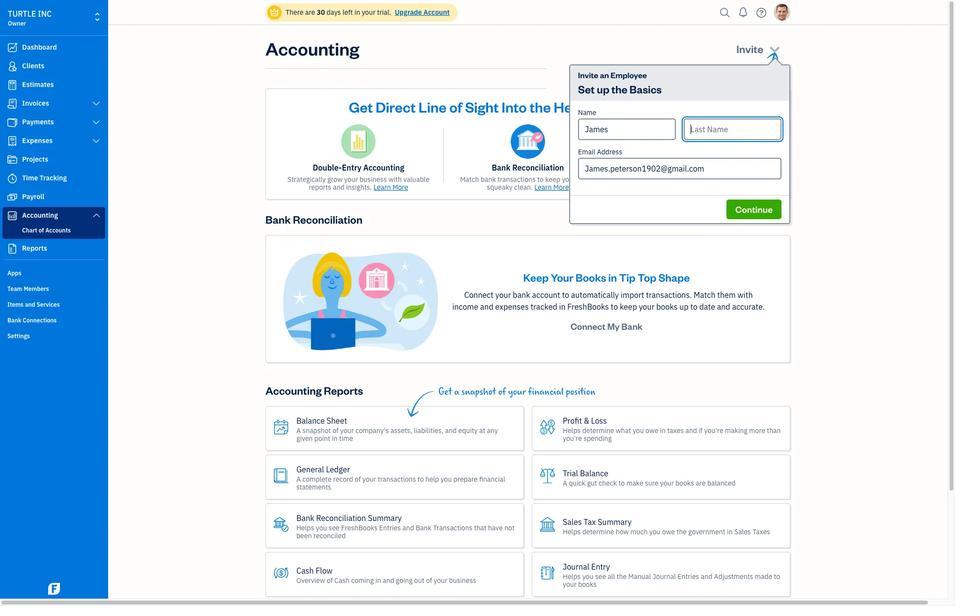 Task type: locate. For each thing, give the bounding box(es) containing it.
1 vertical spatial are
[[696, 479, 706, 487]]

in inside connect your bank account to automatically import transactions. match them with income and expenses tracked in freshbooks to keep your books up to date and accurate.
[[559, 302, 566, 312]]

dashboard link
[[2, 39, 105, 57]]

shape
[[659, 270, 690, 284]]

report image
[[6, 244, 18, 254]]

apps
[[7, 269, 21, 277]]

sales left tax
[[563, 517, 582, 527]]

cash up overview
[[296, 566, 314, 575]]

see inside bank reconciliation summary helps you see freshbooks entries and bank transactions that have not been reconciled
[[329, 523, 340, 532]]

bank
[[481, 175, 496, 184], [513, 290, 530, 300]]

1 horizontal spatial summary
[[598, 517, 632, 527]]

to right clean.
[[537, 175, 544, 184]]

accounts
[[732, 163, 766, 173], [654, 183, 683, 192], [45, 227, 71, 234]]

helps for profit & loss
[[563, 426, 581, 435]]

2 vertical spatial accounts
[[45, 227, 71, 234]]

2 vertical spatial chevron large down image
[[92, 137, 101, 145]]

books
[[576, 270, 606, 284]]

to right made
[[774, 572, 780, 581]]

loss
[[591, 416, 607, 425]]

see
[[329, 523, 340, 532], [595, 572, 606, 581]]

transactions inside match bank transactions to keep your books squeaky clean.
[[498, 175, 536, 184]]

bank inside connect your bank account to automatically import transactions. match them with income and expenses tracked in freshbooks to keep your books up to date and accurate.
[[513, 290, 530, 300]]

upgrade
[[395, 8, 422, 17]]

1 horizontal spatial more
[[553, 183, 569, 192]]

in left time
[[332, 434, 338, 443]]

with left the valuable
[[388, 175, 402, 184]]

0 horizontal spatial business
[[360, 175, 387, 184]]

determine inside profit & loss helps determine what you owe in taxes and if you're making more than you're spending
[[582, 426, 614, 435]]

match up date
[[694, 290, 715, 300]]

set
[[578, 82, 595, 96]]

your inside journal entry helps you see all the manual journal entries and adjustments made to your books
[[563, 580, 577, 589]]

0 horizontal spatial accounts
[[45, 227, 71, 234]]

determine inside sales tax summary helps determine how much you owe the government in sales taxes
[[582, 527, 614, 536]]

1 more from the left
[[392, 183, 408, 192]]

connections
[[23, 317, 57, 324]]

0 vertical spatial sales
[[563, 517, 582, 527]]

more right insights.
[[392, 183, 408, 192]]

to left make
[[619, 479, 625, 487]]

accurate.
[[732, 302, 765, 312]]

double-entry accounting image
[[341, 124, 376, 159]]

0 vertical spatial freshbooks
[[567, 302, 609, 312]]

1 horizontal spatial bank reconciliation
[[492, 163, 564, 173]]

payments
[[22, 117, 54, 126]]

determine down loss
[[582, 426, 614, 435]]

and inside journal entry helps you see all the manual journal entries and adjustments made to your books
[[701, 572, 712, 581]]

helps inside journal entry helps you see all the manual journal entries and adjustments made to your books
[[563, 572, 581, 581]]

entries
[[658, 163, 684, 173], [672, 175, 694, 184], [379, 523, 401, 532], [677, 572, 699, 581]]

0 vertical spatial reconciliation
[[512, 163, 564, 173]]

make
[[626, 479, 643, 487]]

equity
[[458, 426, 478, 435]]

0 horizontal spatial financial
[[479, 475, 505, 483]]

helps down the statements
[[296, 523, 314, 532]]

accounts down "enter an email address" 'text box' at the right top of the page
[[654, 183, 683, 192]]

determine for summary
[[582, 527, 614, 536]]

helps
[[563, 426, 581, 435], [296, 523, 314, 532], [563, 527, 581, 536], [563, 572, 581, 581]]

balance
[[296, 416, 325, 425], [580, 468, 608, 478]]

snapshot inside balance sheet a snapshot of your company's assets, liabilities, and equity at any given point in time
[[302, 426, 331, 435]]

you inside journal entry helps you see all the manual journal entries and adjustments made to your books
[[582, 572, 593, 581]]

2 horizontal spatial with
[[738, 290, 753, 300]]

reconciliation up the reconciled
[[316, 513, 366, 523]]

prepare
[[453, 475, 478, 483]]

up inside 'invite an employee set up the basics'
[[597, 82, 609, 96]]

reconciliation down reports
[[293, 212, 362, 226]]

1 vertical spatial freshbooks
[[341, 523, 378, 532]]

chevron large down image up projects link at the left top
[[92, 137, 101, 145]]

summary inside bank reconciliation summary helps you see freshbooks entries and bank transactions that have not been reconciled
[[368, 513, 402, 523]]

the down employee
[[612, 82, 627, 96]]

you inside sales tax summary helps determine how much you owe the government in sales taxes
[[649, 527, 661, 536]]

3 chevron large down image from the top
[[92, 137, 101, 145]]

1 vertical spatial get
[[438, 386, 452, 398]]

connect left my at right
[[571, 321, 606, 332]]

1 learn from the left
[[374, 183, 391, 192]]

helps left all
[[563, 572, 581, 581]]

0 horizontal spatial with
[[388, 175, 402, 184]]

0 vertical spatial snapshot
[[461, 386, 496, 398]]

and right income
[[480, 302, 493, 312]]

go to help image
[[754, 5, 769, 20]]

are left 30
[[305, 8, 315, 17]]

days
[[327, 8, 341, 17]]

the right accounts
[[759, 175, 769, 184]]

dashboard
[[22, 43, 57, 52]]

0 horizontal spatial match
[[460, 175, 479, 184]]

the right all
[[617, 572, 627, 581]]

help
[[425, 475, 439, 483]]

1 horizontal spatial match
[[694, 290, 715, 300]]

invite
[[736, 42, 763, 56], [578, 70, 598, 80]]

with up the accurate.
[[738, 290, 753, 300]]

financial inside general ledger a complete record of your transactions to help you prepare financial statements
[[479, 475, 505, 483]]

match inside match bank transactions to keep your books squeaky clean.
[[460, 175, 479, 184]]

entry up 'strategically grow your business with valuable reports and insights.'
[[342, 163, 361, 173]]

get left direct
[[349, 97, 373, 116]]

summary for sales tax summary
[[598, 517, 632, 527]]

chart down "enter an email address" 'text box' at the right top of the page
[[628, 183, 645, 192]]

of down the flow
[[327, 576, 333, 585]]

items and services
[[7, 301, 60, 308]]

1 horizontal spatial are
[[696, 479, 706, 487]]

with inside connect your bank account to automatically import transactions. match them with income and expenses tracked in freshbooks to keep your books up to date and accurate.
[[738, 290, 753, 300]]

a
[[454, 386, 459, 398]]

1 vertical spatial determine
[[582, 527, 614, 536]]

journal
[[628, 163, 656, 173], [647, 175, 671, 184], [563, 562, 589, 571], [653, 572, 676, 581]]

0 horizontal spatial up
[[597, 82, 609, 96]]

business
[[360, 175, 387, 184], [449, 576, 476, 585]]

more right clean.
[[553, 183, 569, 192]]

summary for bank reconciliation summary
[[368, 513, 402, 523]]

0 horizontal spatial bank
[[481, 175, 496, 184]]

and inside balance sheet a snapshot of your company's assets, liabilities, and equity at any given point in time
[[445, 426, 457, 435]]

bank right my at right
[[621, 321, 643, 332]]

1 horizontal spatial get
[[438, 386, 452, 398]]

1 horizontal spatial see
[[595, 572, 606, 581]]

much
[[630, 527, 648, 536]]

close image
[[772, 95, 784, 107]]

balance up gut
[[580, 468, 608, 478]]

journal entries and chart of accounts image
[[680, 124, 715, 159]]

you inside bank reconciliation summary helps you see freshbooks entries and bank transactions that have not been reconciled
[[316, 523, 327, 532]]

import
[[621, 290, 644, 300]]

adjustments
[[714, 572, 753, 581]]

1 vertical spatial match
[[694, 290, 715, 300]]

chevron large down image down estimates link
[[92, 100, 101, 108]]

chevron large down image for expenses
[[92, 137, 101, 145]]

cash
[[296, 566, 314, 575], [334, 576, 350, 585]]

0 horizontal spatial more
[[392, 183, 408, 192]]

see inside journal entry helps you see all the manual journal entries and adjustments made to your books
[[595, 572, 606, 581]]

if
[[699, 426, 703, 435]]

books inside journal entry helps you see all the manual journal entries and adjustments made to your books
[[578, 580, 597, 589]]

of inside balance sheet a snapshot of your company's assets, liabilities, and equity at any given point in time
[[333, 426, 339, 435]]

1 horizontal spatial sales
[[734, 527, 751, 536]]

in inside journal entries and chart of accounts create journal entries and edit accounts in the chart of accounts with
[[752, 175, 758, 184]]

0 horizontal spatial see
[[329, 523, 340, 532]]

balanced
[[707, 479, 736, 487]]

transactions inside general ledger a complete record of your transactions to help you prepare financial statements
[[378, 475, 416, 483]]

snapshot right a
[[461, 386, 496, 398]]

are left balanced on the bottom right of page
[[696, 479, 706, 487]]

to left date
[[690, 302, 698, 312]]

you're down the profit on the bottom right of the page
[[563, 434, 582, 443]]

1 horizontal spatial transactions
[[498, 175, 536, 184]]

bank inside match bank transactions to keep your books squeaky clean.
[[481, 175, 496, 184]]

connect up income
[[464, 290, 494, 300]]

0 horizontal spatial snapshot
[[302, 426, 331, 435]]

learn more for double-entry accounting
[[374, 183, 408, 192]]

and
[[686, 163, 700, 173], [696, 175, 707, 184], [333, 183, 344, 192], [25, 301, 35, 308], [480, 302, 493, 312], [717, 302, 730, 312], [445, 426, 457, 435], [685, 426, 697, 435], [403, 523, 414, 532], [701, 572, 712, 581], [383, 576, 394, 585]]

0 vertical spatial keep
[[545, 175, 560, 184]]

1 vertical spatial business
[[449, 576, 476, 585]]

0 horizontal spatial chart
[[22, 227, 37, 234]]

to inside journal entry helps you see all the manual journal entries and adjustments made to your books
[[774, 572, 780, 581]]

1 horizontal spatial with
[[685, 183, 698, 192]]

trial.
[[377, 8, 391, 17]]

1 horizontal spatial owe
[[662, 527, 675, 536]]

sales left taxes
[[734, 527, 751, 536]]

2 vertical spatial chart
[[22, 227, 37, 234]]

making
[[725, 426, 748, 435]]

0 vertical spatial transactions
[[498, 175, 536, 184]]

you left all
[[582, 572, 593, 581]]

a
[[296, 426, 301, 435], [296, 475, 301, 483], [563, 479, 567, 487]]

you right the help
[[441, 475, 452, 483]]

cash left the coming
[[334, 576, 350, 585]]

1 horizontal spatial entry
[[591, 562, 610, 571]]

0 vertical spatial your
[[616, 97, 646, 116]]

a inside balance sheet a snapshot of your company's assets, liabilities, and equity at any given point in time
[[296, 426, 301, 435]]

freshbooks
[[567, 302, 609, 312], [341, 523, 378, 532]]

1 horizontal spatial invite
[[736, 42, 763, 56]]

there
[[286, 8, 303, 17]]

of down accounting link
[[39, 227, 44, 234]]

expenses
[[22, 136, 53, 145]]

0 horizontal spatial learn
[[374, 183, 391, 192]]

the right into
[[530, 97, 551, 116]]

expenses link
[[2, 132, 105, 150]]

&
[[584, 416, 589, 425]]

chevrondown image
[[768, 42, 782, 56]]

0 vertical spatial invite
[[736, 42, 763, 56]]

your
[[362, 8, 375, 17], [344, 175, 358, 184], [562, 175, 576, 184], [495, 290, 511, 300], [639, 302, 655, 312], [508, 386, 526, 398], [340, 426, 354, 435], [362, 475, 376, 483], [660, 479, 674, 487], [434, 576, 447, 585], [563, 580, 577, 589]]

0 vertical spatial business
[[360, 175, 387, 184]]

1 vertical spatial connect
[[571, 321, 606, 332]]

0 horizontal spatial reports
[[22, 244, 47, 253]]

entries inside journal entry helps you see all the manual journal entries and adjustments made to your books
[[677, 572, 699, 581]]

0 horizontal spatial invite
[[578, 70, 598, 80]]

0 vertical spatial bank
[[481, 175, 496, 184]]

match bank transactions to keep your books squeaky clean.
[[460, 175, 596, 192]]

0 vertical spatial accounts
[[732, 163, 766, 173]]

1 chevron large down image from the top
[[92, 100, 101, 108]]

2 determine from the top
[[582, 527, 614, 536]]

your up account
[[551, 270, 573, 284]]

invoices
[[22, 99, 49, 108]]

chevron large down image for invoices
[[92, 100, 101, 108]]

edit
[[709, 175, 721, 184]]

sales tax summary helps determine how much you owe the government in sales taxes
[[563, 517, 770, 536]]

in right accounts
[[752, 175, 758, 184]]

learn more right clean.
[[534, 183, 569, 192]]

project image
[[6, 155, 18, 165]]

trial balance a quick gut check to make sure your books are balanced
[[563, 468, 736, 487]]

a inside general ledger a complete record of your transactions to help you prepare financial statements
[[296, 475, 301, 483]]

match inside connect your bank account to automatically import transactions. match them with income and expenses tracked in freshbooks to keep your books up to date and accurate.
[[694, 290, 715, 300]]

are inside trial balance a quick gut check to make sure your books are balanced
[[696, 479, 706, 487]]

0 vertical spatial match
[[460, 175, 479, 184]]

made
[[755, 572, 772, 581]]

expenses
[[495, 302, 529, 312]]

more
[[749, 426, 765, 435]]

upgrade account link
[[393, 8, 450, 17]]

1 horizontal spatial connect
[[571, 321, 606, 332]]

up inside connect your bank account to automatically import transactions. match them with income and expenses tracked in freshbooks to keep your books up to date and accurate.
[[679, 302, 689, 312]]

connect inside connect your bank account to automatically import transactions. match them with income and expenses tracked in freshbooks to keep your books up to date and accurate.
[[464, 290, 494, 300]]

2 more from the left
[[553, 183, 569, 192]]

snapshot down sheet
[[302, 426, 331, 435]]

helps inside profit & loss helps determine what you owe in taxes and if you're making more than you're spending
[[563, 426, 581, 435]]

chevron large down image inside invoices link
[[92, 100, 101, 108]]

books
[[577, 175, 596, 184], [656, 302, 678, 312], [676, 479, 694, 487], [578, 580, 597, 589]]

keep down import
[[620, 302, 637, 312]]

a inside trial balance a quick gut check to make sure your books are balanced
[[563, 479, 567, 487]]

0 horizontal spatial balance
[[296, 416, 325, 425]]

connect
[[464, 290, 494, 300], [571, 321, 606, 332]]

a down general
[[296, 475, 301, 483]]

chevron large down image up expenses link
[[92, 118, 101, 126]]

bank connections
[[7, 317, 57, 324]]

your
[[616, 97, 646, 116], [551, 270, 573, 284]]

1 determine from the top
[[582, 426, 614, 435]]

entries up the cash flow overview of cash coming in and going out of your business
[[379, 523, 401, 532]]

0 horizontal spatial cash
[[296, 566, 314, 575]]

0 vertical spatial see
[[329, 523, 340, 532]]

match left squeaky in the right of the page
[[460, 175, 479, 184]]

owe inside sales tax summary helps determine how much you owe the government in sales taxes
[[662, 527, 675, 536]]

a left point
[[296, 426, 301, 435]]

0 vertical spatial chart
[[701, 163, 722, 173]]

up down transactions.
[[679, 302, 689, 312]]

your inside match bank transactions to keep your books squeaky clean.
[[562, 175, 576, 184]]

1 horizontal spatial freshbooks
[[567, 302, 609, 312]]

invite inside dropdown button
[[736, 42, 763, 56]]

in right the coming
[[375, 576, 381, 585]]

1 learn more from the left
[[374, 183, 408, 192]]

books down email
[[577, 175, 596, 184]]

chevron large down image
[[92, 100, 101, 108], [92, 118, 101, 126], [92, 137, 101, 145]]

accounts
[[722, 175, 750, 184]]

a for trial balance
[[563, 479, 567, 487]]

0 horizontal spatial get
[[349, 97, 373, 116]]

record
[[333, 475, 353, 483]]

see left all
[[595, 572, 606, 581]]

your inside general ledger a complete record of your transactions to help you prepare financial statements
[[362, 475, 376, 483]]

1 vertical spatial chevron large down image
[[92, 118, 101, 126]]

and left equity at the bottom of the page
[[445, 426, 457, 435]]

1 horizontal spatial chart
[[628, 183, 645, 192]]

1 vertical spatial see
[[595, 572, 606, 581]]

a down trial
[[563, 479, 567, 487]]

1 horizontal spatial cash
[[334, 576, 350, 585]]

in inside sales tax summary helps determine how much you owe the government in sales taxes
[[727, 527, 733, 536]]

government
[[688, 527, 725, 536]]

2 learn from the left
[[534, 183, 552, 192]]

helps down quick
[[563, 527, 581, 536]]

tip
[[619, 270, 636, 284]]

1 horizontal spatial keep
[[620, 302, 637, 312]]

squeaky
[[487, 183, 513, 192]]

up down an
[[597, 82, 609, 96]]

1 horizontal spatial bank
[[513, 290, 530, 300]]

0 horizontal spatial connect
[[464, 290, 494, 300]]

you
[[633, 426, 644, 435], [441, 475, 452, 483], [316, 523, 327, 532], [649, 527, 661, 536], [582, 572, 593, 581]]

owe right much
[[662, 527, 675, 536]]

going
[[396, 576, 413, 585]]

helps inside bank reconciliation summary helps you see freshbooks entries and bank transactions that have not been reconciled
[[296, 523, 314, 532]]

of right a
[[498, 386, 506, 398]]

invite up set at the right top of the page
[[578, 70, 598, 80]]

to inside trial balance a quick gut check to make sure your books are balanced
[[619, 479, 625, 487]]

1 vertical spatial balance
[[580, 468, 608, 478]]

summary down general ledger a complete record of your transactions to help you prepare financial statements
[[368, 513, 402, 523]]

2 learn more from the left
[[534, 183, 569, 192]]

and inside "main" element
[[25, 301, 35, 308]]

reconciled
[[313, 531, 346, 540]]

chart down accounting link
[[22, 227, 37, 234]]

0 horizontal spatial are
[[305, 8, 315, 17]]

0 horizontal spatial learn more
[[374, 183, 408, 192]]

freshbooks inside bank reconciliation summary helps you see freshbooks entries and bank transactions that have not been reconciled
[[341, 523, 378, 532]]

entries down journal entries and chart of accounts image
[[658, 163, 684, 173]]

and left edit
[[696, 175, 707, 184]]

crown image
[[269, 7, 280, 17]]

1 vertical spatial transactions
[[378, 475, 416, 483]]

learn more right insights.
[[374, 183, 408, 192]]

top
[[638, 270, 656, 284]]

books inside trial balance a quick gut check to make sure your books are balanced
[[676, 479, 694, 487]]

get left a
[[438, 386, 452, 398]]

invite inside 'invite an employee set up the basics'
[[578, 70, 598, 80]]

a for general ledger
[[296, 475, 301, 483]]

chart up edit
[[701, 163, 722, 173]]

learn more for bank reconciliation
[[534, 183, 569, 192]]

sight
[[465, 97, 499, 116]]

up
[[597, 82, 609, 96], [679, 302, 689, 312]]

0 vertical spatial reports
[[22, 244, 47, 253]]

account
[[532, 290, 560, 300]]

you're right if
[[704, 426, 723, 435]]

learn more
[[374, 183, 408, 192], [534, 183, 569, 192]]

2 chevron large down image from the top
[[92, 118, 101, 126]]

1 horizontal spatial business
[[449, 576, 476, 585]]

summary up how on the right of the page
[[598, 517, 632, 527]]

settings link
[[2, 328, 105, 343]]

0 vertical spatial balance
[[296, 416, 325, 425]]

journal right create
[[647, 175, 671, 184]]

0 vertical spatial bank reconciliation
[[492, 163, 564, 173]]

bank reconciliation down reports
[[265, 212, 362, 226]]

0 horizontal spatial keep
[[545, 175, 560, 184]]

2 horizontal spatial accounts
[[732, 163, 766, 173]]

chart
[[701, 163, 722, 173], [628, 183, 645, 192], [22, 227, 37, 234]]

address
[[597, 147, 622, 156]]

learn
[[374, 183, 391, 192], [534, 183, 552, 192]]

0 vertical spatial chevron large down image
[[92, 100, 101, 108]]

1 vertical spatial entry
[[591, 562, 610, 571]]

entry inside journal entry helps you see all the manual journal entries and adjustments made to your books
[[591, 562, 610, 571]]

connect inside button
[[571, 321, 606, 332]]

learn for entry
[[374, 183, 391, 192]]

summary inside sales tax summary helps determine how much you owe the government in sales taxes
[[598, 517, 632, 527]]

0 horizontal spatial summary
[[368, 513, 402, 523]]

0 vertical spatial up
[[597, 82, 609, 96]]

1 horizontal spatial reports
[[324, 383, 363, 397]]

helps down the profit on the bottom right of the page
[[563, 426, 581, 435]]

helps inside sales tax summary helps determine how much you owe the government in sales taxes
[[563, 527, 581, 536]]

0 horizontal spatial owe
[[646, 426, 658, 435]]

reports up sheet
[[324, 383, 363, 397]]

your up first name text box
[[616, 97, 646, 116]]

bank up 'expenses'
[[513, 290, 530, 300]]

1 horizontal spatial learn
[[534, 183, 552, 192]]

1 horizontal spatial learn more
[[534, 183, 569, 192]]

1 vertical spatial up
[[679, 302, 689, 312]]

1 horizontal spatial financial
[[528, 386, 564, 398]]

are
[[305, 8, 315, 17], [696, 479, 706, 487]]

0 horizontal spatial freshbooks
[[341, 523, 378, 532]]

1 vertical spatial owe
[[662, 527, 675, 536]]

and left transactions
[[403, 523, 414, 532]]

in right tracked
[[559, 302, 566, 312]]

chevron large down image inside payments "link"
[[92, 118, 101, 126]]

0 vertical spatial are
[[305, 8, 315, 17]]

0 horizontal spatial bank reconciliation
[[265, 212, 362, 226]]

accounts up accounts
[[732, 163, 766, 173]]

to inside match bank transactions to keep your books squeaky clean.
[[537, 175, 544, 184]]

bank inside button
[[621, 321, 643, 332]]

of right create
[[647, 183, 653, 192]]

invite button
[[728, 37, 790, 60]]

search image
[[717, 5, 733, 20]]

helps for bank reconciliation summary
[[296, 523, 314, 532]]

and left if
[[685, 426, 697, 435]]

determine down tax
[[582, 527, 614, 536]]

and left "going"
[[383, 576, 394, 585]]

connect for my
[[571, 321, 606, 332]]

1 horizontal spatial your
[[616, 97, 646, 116]]

and inside the cash flow overview of cash coming in and going out of your business
[[383, 576, 394, 585]]

1 horizontal spatial accounts
[[654, 183, 683, 192]]

learn right clean.
[[534, 183, 552, 192]]

the inside journal entries and chart of accounts create journal entries and edit accounts in the chart of accounts with
[[759, 175, 769, 184]]

accounting link
[[2, 207, 105, 225]]

overview
[[296, 576, 325, 585]]

notifications image
[[735, 2, 751, 22]]

to left the help
[[418, 475, 424, 483]]

1 vertical spatial keep
[[620, 302, 637, 312]]

2 horizontal spatial chart
[[701, 163, 722, 173]]

keep right clean.
[[545, 175, 560, 184]]



Task type: describe. For each thing, give the bounding box(es) containing it.
1 horizontal spatial you're
[[704, 426, 723, 435]]

bank up 'been'
[[296, 513, 314, 523]]

tax
[[584, 517, 596, 527]]

in inside balance sheet a snapshot of your company's assets, liabilities, and equity at any given point in time
[[332, 434, 338, 443]]

more for double-entry accounting
[[392, 183, 408, 192]]

you inside profit & loss helps determine what you owe in taxes and if you're making more than you're spending
[[633, 426, 644, 435]]

taxes
[[667, 426, 684, 435]]

get a snapshot of your financial position
[[438, 386, 595, 398]]

income
[[452, 302, 478, 312]]

bank down 'strategically'
[[265, 212, 291, 226]]

inc
[[38, 9, 52, 19]]

the inside sales tax summary helps determine how much you owe the government in sales taxes
[[677, 527, 687, 536]]

out
[[414, 576, 424, 585]]

balance inside trial balance a quick gut check to make sure your books are balanced
[[580, 468, 608, 478]]

email address
[[578, 147, 622, 156]]

estimates link
[[2, 76, 105, 94]]

connect for your
[[464, 290, 494, 300]]

your inside the cash flow overview of cash coming in and going out of your business
[[434, 576, 447, 585]]

continue
[[735, 204, 773, 215]]

cash flow overview of cash coming in and going out of your business
[[296, 566, 476, 585]]

keep your books in tip top shape
[[523, 270, 690, 284]]

reconciliation inside bank reconciliation summary helps you see freshbooks entries and bank transactions that have not been reconciled
[[316, 513, 366, 523]]

entry for double-
[[342, 163, 361, 173]]

of up accounts
[[723, 163, 731, 173]]

chevron large down image
[[92, 211, 101, 219]]

payment image
[[6, 117, 18, 127]]

of right out
[[426, 576, 432, 585]]

assets,
[[391, 426, 412, 435]]

profit & loss helps determine what you owe in taxes and if you're making more than you're spending
[[563, 416, 781, 443]]

journal up create
[[628, 163, 656, 173]]

books inside connect your bank account to automatically import transactions. match them with income and expenses tracked in freshbooks to keep your books up to date and accurate.
[[656, 302, 678, 312]]

invite for invite an employee set up the basics
[[578, 70, 598, 80]]

invite an employee set up the basics
[[578, 70, 662, 96]]

not
[[504, 523, 515, 532]]

in inside profit & loss helps determine what you owe in taxes and if you're making more than you're spending
[[660, 426, 666, 435]]

position
[[566, 386, 595, 398]]

determine for loss
[[582, 426, 614, 435]]

and inside profit & loss helps determine what you owe in taxes and if you're making more than you're spending
[[685, 426, 697, 435]]

bank inside "main" element
[[7, 317, 21, 324]]

chart inside "main" element
[[22, 227, 37, 234]]

basics
[[630, 82, 662, 96]]

than
[[767, 426, 781, 435]]

accounting reports
[[265, 383, 363, 397]]

bank up squeaky in the right of the page
[[492, 163, 510, 173]]

have
[[488, 523, 503, 532]]

your inside 'strategically grow your business with valuable reports and insights.'
[[344, 175, 358, 184]]

1 vertical spatial accounts
[[654, 183, 683, 192]]

0 horizontal spatial sales
[[563, 517, 582, 527]]

client image
[[6, 61, 18, 71]]

time
[[339, 434, 353, 443]]

the inside 'invite an employee set up the basics'
[[612, 82, 627, 96]]

bank reconciliation image
[[511, 124, 545, 159]]

expense image
[[6, 136, 18, 146]]

1 vertical spatial your
[[551, 270, 573, 284]]

a for balance sheet
[[296, 426, 301, 435]]

general
[[296, 464, 324, 474]]

grow
[[327, 175, 343, 184]]

1 horizontal spatial snapshot
[[461, 386, 496, 398]]

tracked
[[531, 302, 557, 312]]

connect my bank button
[[562, 317, 651, 336]]

30
[[317, 8, 325, 17]]

projects link
[[2, 151, 105, 169]]

flow
[[316, 566, 333, 575]]

payroll link
[[2, 188, 105, 206]]

chevron large down image for payments
[[92, 118, 101, 126]]

payments link
[[2, 114, 105, 131]]

with inside 'strategically grow your business with valuable reports and insights.'
[[388, 175, 402, 184]]

owe inside profit & loss helps determine what you owe in taxes and if you're making more than you're spending
[[646, 426, 658, 435]]

payroll
[[22, 192, 44, 201]]

in inside the cash flow overview of cash coming in and going out of your business
[[375, 576, 381, 585]]

an
[[600, 70, 609, 80]]

of inside "main" element
[[39, 227, 44, 234]]

at
[[479, 426, 485, 435]]

and inside bank reconciliation summary helps you see freshbooks entries and bank transactions that have not been reconciled
[[403, 523, 414, 532]]

time
[[22, 174, 38, 182]]

and down them
[[717, 302, 730, 312]]

1 vertical spatial cash
[[334, 576, 350, 585]]

Enter an email address text field
[[578, 158, 782, 179]]

trial
[[563, 468, 578, 478]]

0 vertical spatial financial
[[528, 386, 564, 398]]

dashboard image
[[6, 43, 18, 53]]

strategically grow your business with valuable reports and insights.
[[287, 175, 430, 192]]

0 vertical spatial cash
[[296, 566, 314, 575]]

valuable
[[403, 175, 430, 184]]

been
[[296, 531, 312, 540]]

1 vertical spatial bank reconciliation
[[265, 212, 362, 226]]

your inside balance sheet a snapshot of your company's assets, liabilities, and equity at any given point in time
[[340, 426, 354, 435]]

timer image
[[6, 174, 18, 183]]

liabilities,
[[414, 426, 444, 435]]

company's
[[355, 426, 389, 435]]

reports link
[[2, 240, 105, 258]]

email
[[578, 147, 595, 156]]

quick
[[569, 479, 586, 487]]

estimate image
[[6, 80, 18, 90]]

chart of accounts
[[22, 227, 71, 234]]

apps link
[[2, 265, 105, 280]]

First Name text field
[[578, 118, 676, 140]]

into
[[502, 97, 527, 116]]

get direct line of sight into the health of your business
[[349, 97, 707, 116]]

1 vertical spatial sales
[[734, 527, 751, 536]]

and down journal entries and chart of accounts image
[[686, 163, 700, 173]]

your inside trial balance a quick gut check to make sure your books are balanced
[[660, 479, 674, 487]]

get for get direct line of sight into the health of your business
[[349, 97, 373, 116]]

account
[[424, 8, 450, 17]]

connect your bank account to begin matching your bank transactions image
[[282, 251, 439, 352]]

keep inside match bank transactions to keep your books squeaky clean.
[[545, 175, 560, 184]]

in left the tip
[[608, 270, 617, 284]]

name
[[578, 108, 596, 117]]

accounting inside "main" element
[[22, 211, 58, 220]]

1 vertical spatial reports
[[324, 383, 363, 397]]

to right account
[[562, 290, 569, 300]]

general ledger a complete record of your transactions to help you prepare financial statements
[[296, 464, 505, 491]]

balance inside balance sheet a snapshot of your company's assets, liabilities, and equity at any given point in time
[[296, 416, 325, 425]]

business inside the cash flow overview of cash coming in and going out of your business
[[449, 576, 476, 585]]

1 vertical spatial reconciliation
[[293, 212, 362, 226]]

freshbooks image
[[46, 583, 62, 595]]

double-entry accounting
[[313, 163, 404, 173]]

reports inside "main" element
[[22, 244, 47, 253]]

transactions
[[433, 523, 472, 532]]

main element
[[0, 0, 133, 599]]

continue button
[[727, 200, 782, 219]]

entries left edit
[[672, 175, 694, 184]]

sure
[[645, 479, 659, 487]]

keep inside connect your bank account to automatically import transactions. match them with income and expenses tracked in freshbooks to keep your books up to date and accurate.
[[620, 302, 637, 312]]

turtle
[[8, 9, 36, 19]]

entry for journal
[[591, 562, 610, 571]]

business inside 'strategically grow your business with valuable reports and insights.'
[[360, 175, 387, 184]]

entries inside bank reconciliation summary helps you see freshbooks entries and bank transactions that have not been reconciled
[[379, 523, 401, 532]]

time tracking
[[22, 174, 67, 182]]

learn for reconciliation
[[534, 183, 552, 192]]

reports
[[309, 183, 331, 192]]

balance sheet a snapshot of your company's assets, liabilities, and equity at any given point in time
[[296, 416, 498, 443]]

accounts inside "main" element
[[45, 227, 71, 234]]

double-
[[313, 163, 342, 173]]

members
[[24, 285, 49, 292]]

point
[[314, 434, 330, 443]]

create
[[625, 175, 646, 184]]

more for bank reconciliation
[[553, 183, 569, 192]]

in right 'left'
[[355, 8, 360, 17]]

to up my at right
[[611, 302, 618, 312]]

items and services link
[[2, 297, 105, 312]]

them
[[717, 290, 736, 300]]

employee
[[611, 70, 647, 80]]

1 vertical spatial chart
[[628, 183, 645, 192]]

clean.
[[514, 183, 533, 192]]

0 horizontal spatial you're
[[563, 434, 582, 443]]

any
[[487, 426, 498, 435]]

bank connections link
[[2, 313, 105, 327]]

how
[[616, 527, 629, 536]]

ledger
[[326, 464, 350, 474]]

coming
[[351, 576, 374, 585]]

journal right manual
[[653, 572, 676, 581]]

helps for sales tax summary
[[563, 527, 581, 536]]

journal down tax
[[563, 562, 589, 571]]

my
[[607, 321, 620, 332]]

invite for invite
[[736, 42, 763, 56]]

invoice image
[[6, 99, 18, 109]]

check
[[599, 479, 617, 487]]

get for get a snapshot of your financial position
[[438, 386, 452, 398]]

of right line at top left
[[449, 97, 462, 116]]

estimates
[[22, 80, 54, 89]]

team members
[[7, 285, 49, 292]]

chart of accounts link
[[4, 225, 103, 236]]

and inside 'strategically grow your business with valuable reports and insights.'
[[333, 183, 344, 192]]

settings
[[7, 332, 30, 340]]

to inside general ledger a complete record of your transactions to help you prepare financial statements
[[418, 475, 424, 483]]

the inside journal entry helps you see all the manual journal entries and adjustments made to your books
[[617, 572, 627, 581]]

Last Name text field
[[684, 118, 782, 140]]

with inside journal entries and chart of accounts create journal entries and edit accounts in the chart of accounts with
[[685, 183, 698, 192]]

bank reconciliation summary helps you see freshbooks entries and bank transactions that have not been reconciled
[[296, 513, 515, 540]]

automatically
[[571, 290, 619, 300]]

there are 30 days left in your trial. upgrade account
[[286, 8, 450, 17]]

of right name
[[600, 97, 613, 116]]

freshbooks inside connect your bank account to automatically import transactions. match them with income and expenses tracked in freshbooks to keep your books up to date and accurate.
[[567, 302, 609, 312]]

journal entries and chart of accounts create journal entries and edit accounts in the chart of accounts with
[[625, 163, 769, 192]]

chart image
[[6, 211, 18, 221]]

sheet
[[327, 416, 347, 425]]

you inside general ledger a complete record of your transactions to help you prepare financial statements
[[441, 475, 452, 483]]

money image
[[6, 192, 18, 202]]

of inside general ledger a complete record of your transactions to help you prepare financial statements
[[355, 475, 361, 483]]

books inside match bank transactions to keep your books squeaky clean.
[[577, 175, 596, 184]]

bank left transactions
[[416, 523, 431, 532]]



Task type: vqa. For each thing, say whether or not it's contained in the screenshot.


